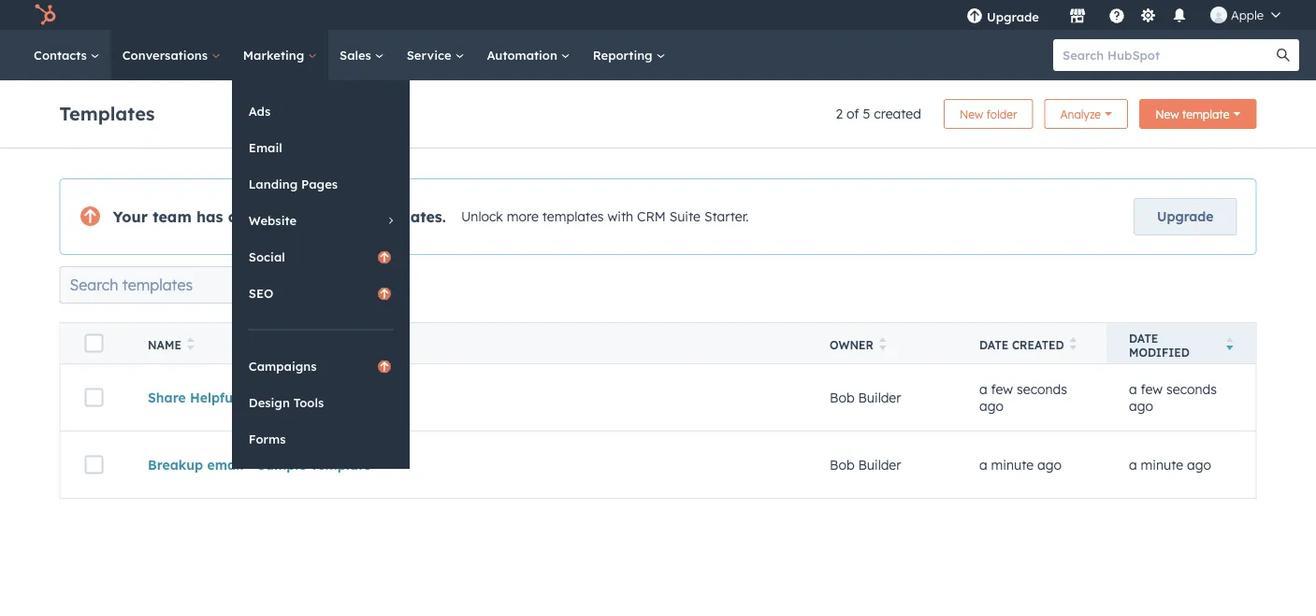 Task type: locate. For each thing, give the bounding box(es) containing it.
analyze button
[[1044, 99, 1128, 129]]

owner button
[[807, 323, 957, 364]]

apple
[[1231, 7, 1264, 22]]

press to sort. image
[[187, 338, 194, 351], [879, 338, 886, 351], [1070, 338, 1077, 351]]

new left folder
[[960, 107, 983, 121]]

0 horizontal spatial press to sort. element
[[187, 338, 194, 354]]

Search HubSpot search field
[[1053, 39, 1283, 71]]

templates banner
[[59, 94, 1257, 129]]

created inside the date created button
[[1012, 339, 1064, 353]]

1 horizontal spatial 2
[[836, 106, 843, 122]]

landing pages
[[249, 176, 338, 192]]

press to sort. element inside owner button
[[879, 338, 886, 354]]

a
[[979, 382, 988, 398], [1129, 382, 1137, 398], [979, 457, 988, 474], [1129, 457, 1137, 474]]

1 vertical spatial 5
[[353, 208, 362, 226]]

1 seconds from the left
[[1017, 382, 1067, 398]]

1 horizontal spatial seconds
[[1167, 382, 1217, 398]]

created
[[874, 106, 921, 122], [228, 208, 286, 226], [1012, 339, 1064, 353]]

1 horizontal spatial date
[[1129, 332, 1158, 346]]

design
[[249, 395, 290, 411]]

press to sort. element right the owner on the right
[[879, 338, 886, 354]]

upgrade link
[[1134, 198, 1237, 236]]

2 horizontal spatial press to sort. image
[[1070, 338, 1077, 351]]

resource
[[241, 390, 301, 406]]

seo link
[[232, 276, 410, 312]]

sample
[[257, 457, 306, 474]]

upgrade inside "menu"
[[987, 9, 1039, 24]]

press to sort. element right date created
[[1070, 338, 1077, 354]]

1 a few seconds ago from the left
[[979, 382, 1067, 414]]

1 vertical spatial 2
[[290, 208, 299, 226]]

press to sort. image inside the date created button
[[1070, 338, 1077, 351]]

menu
[[953, 0, 1294, 30]]

has
[[196, 208, 223, 226]]

bob
[[830, 390, 855, 406], [830, 457, 855, 474]]

ago
[[979, 398, 1004, 414], [1129, 398, 1153, 414], [1038, 457, 1062, 474], [1187, 457, 1212, 474]]

menu containing apple
[[953, 0, 1294, 30]]

contacts
[[34, 47, 90, 63]]

new inside popup button
[[1155, 107, 1179, 121]]

0 horizontal spatial of
[[333, 208, 349, 226]]

few
[[991, 382, 1013, 398], [1141, 382, 1163, 398]]

breakup
[[148, 457, 203, 474]]

press to sort. element
[[187, 338, 194, 354], [879, 338, 886, 354], [1070, 338, 1077, 354]]

0 vertical spatial 5
[[863, 106, 870, 122]]

press to sort. element right name in the bottom of the page
[[187, 338, 194, 354]]

owner
[[830, 339, 874, 353]]

5 inside 'templates' banner
[[863, 106, 870, 122]]

design tools
[[249, 395, 324, 411]]

1 horizontal spatial few
[[1141, 382, 1163, 398]]

0 vertical spatial builder
[[858, 390, 901, 406]]

1 horizontal spatial a few seconds ago
[[1129, 382, 1217, 414]]

marketing link
[[232, 30, 328, 80]]

seo
[[249, 286, 274, 301]]

1 vertical spatial bob builder
[[830, 457, 901, 474]]

1 horizontal spatial 5
[[863, 106, 870, 122]]

seconds down the date created button
[[1017, 382, 1067, 398]]

2 horizontal spatial press to sort. element
[[1070, 338, 1077, 354]]

ads
[[249, 103, 271, 119]]

bob builder for a minute ago
[[830, 457, 901, 474]]

1 vertical spatial of
[[333, 208, 349, 226]]

2 press to sort. element from the left
[[879, 338, 886, 354]]

templates
[[59, 102, 155, 125]]

hubspot image
[[34, 4, 56, 26]]

1 horizontal spatial new
[[1155, 107, 1179, 121]]

email link
[[232, 130, 410, 166]]

2 a minute ago from the left
[[1129, 457, 1212, 474]]

descending sort. press to sort ascending. element
[[1226, 338, 1233, 354]]

templates.
[[367, 208, 446, 226]]

press to sort. image inside the name button
[[187, 338, 194, 351]]

0 vertical spatial created
[[874, 106, 921, 122]]

1 bob builder from the top
[[830, 390, 901, 406]]

Search search field
[[59, 267, 280, 304]]

1 bob from the top
[[830, 390, 855, 406]]

2
[[836, 106, 843, 122], [290, 208, 299, 226]]

seconds
[[1017, 382, 1067, 398], [1167, 382, 1217, 398]]

created for 5
[[874, 106, 921, 122]]

1 horizontal spatial upgrade
[[1157, 209, 1214, 225]]

2 press to sort. image from the left
[[879, 338, 886, 351]]

tools
[[293, 395, 324, 411]]

1 horizontal spatial created
[[874, 106, 921, 122]]

few down modified
[[1141, 382, 1163, 398]]

conversations
[[122, 47, 211, 63]]

0 horizontal spatial upgrade
[[987, 9, 1039, 24]]

descending sort. press to sort ascending. image
[[1226, 338, 1233, 351]]

3 press to sort. element from the left
[[1070, 338, 1077, 354]]

new template
[[1155, 107, 1230, 121]]

templates
[[542, 209, 604, 225]]

automation link
[[476, 30, 582, 80]]

1 press to sort. element from the left
[[187, 338, 194, 354]]

2 bob builder from the top
[[830, 457, 901, 474]]

1 horizontal spatial a minute ago
[[1129, 457, 1212, 474]]

0 horizontal spatial 5
[[353, 208, 362, 226]]

starter.
[[704, 209, 749, 225]]

1 vertical spatial bob
[[830, 457, 855, 474]]

marketplaces image
[[1069, 8, 1086, 25]]

3 press to sort. image from the left
[[1070, 338, 1077, 351]]

a few seconds ago down modified
[[1129, 382, 1217, 414]]

1 a minute ago from the left
[[979, 457, 1062, 474]]

0 horizontal spatial a few seconds ago
[[979, 382, 1067, 414]]

upgrade
[[987, 9, 1039, 24], [1157, 209, 1214, 225]]

marketing menu
[[232, 80, 410, 470]]

team
[[153, 208, 192, 226]]

a few seconds ago
[[979, 382, 1067, 414], [1129, 382, 1217, 414]]

unlock
[[461, 209, 503, 225]]

1 builder from the top
[[858, 390, 901, 406]]

created inside 'templates' banner
[[874, 106, 921, 122]]

builder for a minute ago
[[858, 457, 901, 474]]

0 horizontal spatial minute
[[991, 457, 1034, 474]]

builder
[[858, 390, 901, 406], [858, 457, 901, 474]]

2 new from the left
[[1155, 107, 1179, 121]]

new inside button
[[960, 107, 983, 121]]

2 horizontal spatial created
[[1012, 339, 1064, 353]]

campaigns link
[[232, 349, 410, 384]]

1 horizontal spatial press to sort. element
[[879, 338, 886, 354]]

share helpful resource link
[[148, 390, 301, 406]]

crm
[[637, 209, 666, 225]]

minute
[[991, 457, 1034, 474], [1141, 457, 1184, 474]]

1 press to sort. image from the left
[[187, 338, 194, 351]]

new for new folder
[[960, 107, 983, 121]]

bob builder
[[830, 390, 901, 406], [830, 457, 901, 474]]

service
[[407, 47, 455, 63]]

email
[[207, 457, 244, 474]]

date inside date modified
[[1129, 332, 1158, 346]]

1 horizontal spatial of
[[847, 106, 859, 122]]

0 horizontal spatial press to sort. image
[[187, 338, 194, 351]]

press to sort. element for date created
[[1070, 338, 1077, 354]]

1 horizontal spatial minute
[[1141, 457, 1184, 474]]

sales
[[340, 47, 375, 63]]

settings image
[[1140, 8, 1157, 25]]

1 vertical spatial upgrade
[[1157, 209, 1214, 225]]

2 minute from the left
[[1141, 457, 1184, 474]]

new left template
[[1155, 107, 1179, 121]]

of
[[847, 106, 859, 122], [333, 208, 349, 226]]

press to sort. element inside the date created button
[[1070, 338, 1077, 354]]

0 horizontal spatial date
[[979, 339, 1009, 353]]

website link
[[232, 203, 410, 239]]

1 vertical spatial created
[[228, 208, 286, 226]]

1 vertical spatial builder
[[858, 457, 901, 474]]

2 vertical spatial created
[[1012, 339, 1064, 353]]

hubspot link
[[22, 4, 70, 26]]

0 vertical spatial upgrade
[[987, 9, 1039, 24]]

ads link
[[232, 94, 410, 129]]

bob for a few seconds ago
[[830, 390, 855, 406]]

0 horizontal spatial a minute ago
[[979, 457, 1062, 474]]

2 bob from the top
[[830, 457, 855, 474]]

menu item
[[1052, 0, 1056, 30]]

template
[[1182, 107, 1230, 121]]

upgrade image
[[966, 8, 983, 25]]

2 few from the left
[[1141, 382, 1163, 398]]

press to sort. image inside owner button
[[879, 338, 886, 351]]

2 builder from the top
[[858, 457, 901, 474]]

press to sort. element inside the name button
[[187, 338, 194, 354]]

0 vertical spatial bob builder
[[830, 390, 901, 406]]

press to sort. element for name
[[187, 338, 194, 354]]

a minute ago
[[979, 457, 1062, 474], [1129, 457, 1212, 474]]

5
[[863, 106, 870, 122], [353, 208, 362, 226]]

date for date created
[[979, 339, 1009, 353]]

share
[[148, 390, 186, 406]]

1 horizontal spatial press to sort. image
[[879, 338, 886, 351]]

seconds down the date modified button
[[1167, 382, 1217, 398]]

reporting link
[[582, 30, 677, 80]]

press to sort. image right name in the bottom of the page
[[187, 338, 194, 351]]

few down date created
[[991, 382, 1013, 398]]

1 new from the left
[[960, 107, 983, 121]]

0 horizontal spatial seconds
[[1017, 382, 1067, 398]]

help image
[[1109, 8, 1125, 25]]

modified
[[1129, 346, 1190, 360]]

0 horizontal spatial new
[[960, 107, 983, 121]]

0 horizontal spatial few
[[991, 382, 1013, 398]]

0 vertical spatial bob
[[830, 390, 855, 406]]

press to sort. image right date created
[[1070, 338, 1077, 351]]

0 vertical spatial 2
[[836, 106, 843, 122]]

breakup email - sample template link
[[148, 457, 371, 474]]

0 vertical spatial of
[[847, 106, 859, 122]]

a few seconds ago down date created
[[979, 382, 1067, 414]]

0 horizontal spatial created
[[228, 208, 286, 226]]

press to sort. image right the owner on the right
[[879, 338, 886, 351]]



Task type: describe. For each thing, give the bounding box(es) containing it.
date created
[[979, 339, 1064, 353]]

automation
[[487, 47, 561, 63]]

campaigns
[[249, 359, 317, 374]]

help button
[[1101, 0, 1133, 30]]

your team has created 2 out of 5 templates.
[[113, 208, 446, 226]]

forms link
[[232, 422, 410, 457]]

more
[[507, 209, 539, 225]]

conversations link
[[111, 30, 232, 80]]

notifications button
[[1164, 0, 1196, 30]]

bob for a minute ago
[[830, 457, 855, 474]]

folder
[[987, 107, 1017, 121]]

1 few from the left
[[991, 382, 1013, 398]]

date for date modified
[[1129, 332, 1158, 346]]

apple button
[[1199, 0, 1292, 30]]

2 seconds from the left
[[1167, 382, 1217, 398]]

reporting
[[593, 47, 656, 63]]

landing pages link
[[232, 167, 410, 202]]

press to sort. image for date created
[[1070, 338, 1077, 351]]

of inside 'templates' banner
[[847, 106, 859, 122]]

social link
[[232, 239, 410, 275]]

date modified button
[[1107, 323, 1256, 364]]

email
[[249, 140, 282, 155]]

1 minute from the left
[[991, 457, 1034, 474]]

new for new template
[[1155, 107, 1179, 121]]

date created button
[[957, 323, 1107, 364]]

2 a few seconds ago from the left
[[1129, 382, 1217, 414]]

-
[[248, 457, 253, 474]]

website
[[249, 213, 297, 228]]

date modified
[[1129, 332, 1190, 360]]

helpful
[[190, 390, 237, 406]]

press to sort. element for owner
[[879, 338, 886, 354]]

sales link
[[328, 30, 395, 80]]

landing
[[249, 176, 298, 192]]

builder for a few seconds ago
[[858, 390, 901, 406]]

share helpful resource
[[148, 390, 301, 406]]

settings link
[[1137, 5, 1160, 25]]

2 of 5 created
[[836, 106, 921, 122]]

out
[[303, 208, 329, 226]]

press to sort. image for name
[[187, 338, 194, 351]]

unlock more templates with crm suite starter.
[[461, 209, 749, 225]]

breakup email - sample template
[[148, 457, 371, 474]]

forms
[[249, 432, 286, 447]]

0 horizontal spatial 2
[[290, 208, 299, 226]]

new folder button
[[944, 99, 1033, 129]]

pages
[[301, 176, 338, 192]]

marketplaces button
[[1058, 0, 1097, 30]]

name
[[148, 339, 181, 353]]

search image
[[1277, 49, 1290, 62]]

created for has
[[228, 208, 286, 226]]

new folder
[[960, 107, 1017, 121]]

analyze
[[1060, 107, 1101, 121]]

design tools link
[[232, 385, 410, 421]]

notifications image
[[1171, 8, 1188, 25]]

your
[[113, 208, 148, 226]]

new template button
[[1140, 99, 1257, 129]]

2 inside 'templates' banner
[[836, 106, 843, 122]]

suite
[[670, 209, 701, 225]]

bob builder for a few seconds ago
[[830, 390, 901, 406]]

name button
[[125, 323, 807, 364]]

contacts link
[[22, 30, 111, 80]]

bob builder image
[[1210, 7, 1227, 23]]

marketing
[[243, 47, 308, 63]]

search button
[[1268, 39, 1299, 71]]

service link
[[395, 30, 476, 80]]

social
[[249, 249, 285, 265]]

template
[[310, 457, 371, 474]]

with
[[608, 209, 633, 225]]

press to sort. image for owner
[[879, 338, 886, 351]]



Task type: vqa. For each thing, say whether or not it's contained in the screenshot.
service LINK
yes



